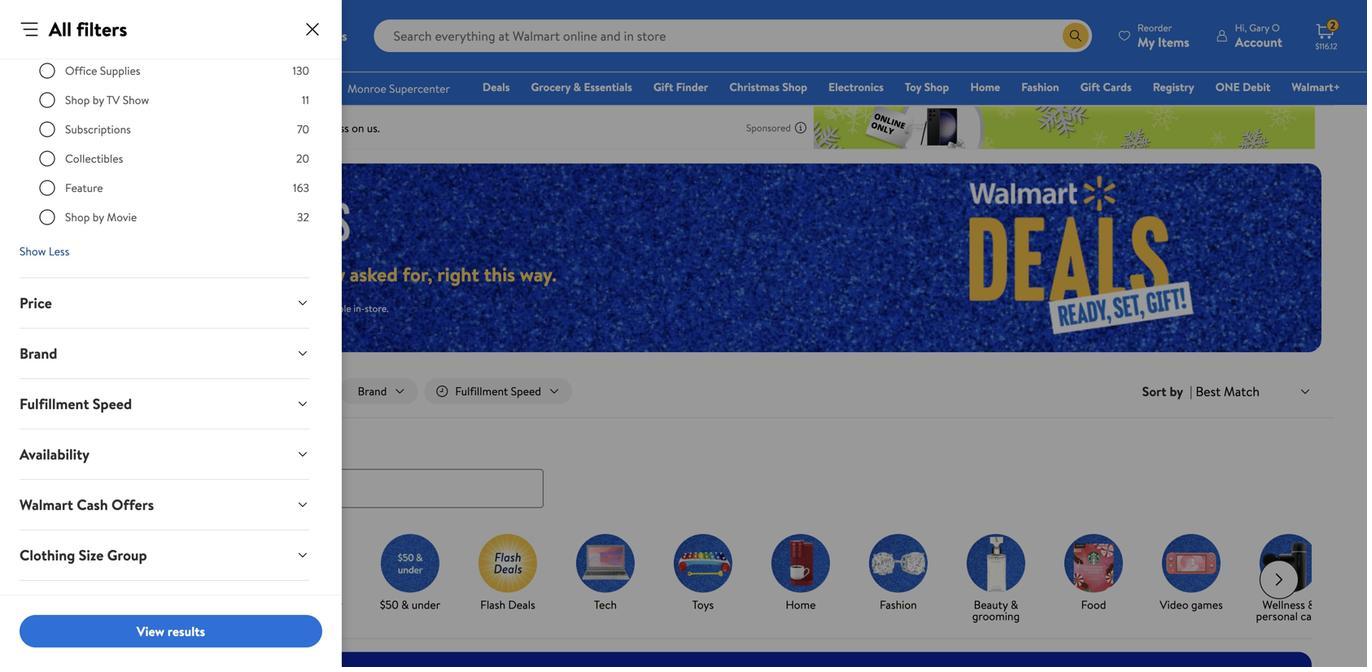 Task type: describe. For each thing, give the bounding box(es) containing it.
beauty & grooming
[[973, 597, 1020, 624]]

grocery
[[531, 79, 571, 95]]

gift for gift finder
[[654, 79, 674, 95]]

last.
[[127, 301, 143, 315]]

under for $25 & under
[[314, 597, 342, 613]]

130
[[293, 63, 309, 79]]

Search search field
[[374, 20, 1092, 52]]

while
[[65, 301, 89, 315]]

tv
[[107, 92, 120, 108]]

registry link
[[1146, 78, 1202, 96]]

view
[[137, 623, 164, 641]]

in-
[[354, 301, 365, 315]]

supplies
[[91, 301, 125, 315]]

& for $50
[[401, 597, 409, 613]]

shop down office
[[65, 92, 90, 108]]

1 vertical spatial fashion link
[[856, 535, 941, 614]]

shop by tv show
[[65, 92, 149, 108]]

wellness & personal care link
[[1247, 535, 1332, 626]]

gift finder link
[[646, 78, 716, 96]]

speed
[[93, 394, 132, 414]]

show inside button
[[20, 243, 46, 259]]

sort
[[1143, 383, 1167, 401]]

office supplies
[[65, 63, 140, 79]]

for,
[[403, 261, 433, 288]]

0 horizontal spatial walmart black friday deals for days image
[[65, 200, 365, 241]]

deals inside search box
[[52, 437, 87, 457]]

wellness & personal care
[[1257, 597, 1322, 624]]

flash deals link
[[466, 535, 550, 614]]

it
[[117, 597, 124, 613]]

0 vertical spatial home
[[971, 79, 1001, 95]]

walmart
[[20, 495, 73, 515]]

flash deals image
[[479, 535, 537, 593]]

checks.
[[179, 301, 210, 315]]

sponsored
[[747, 121, 791, 135]]

one debit
[[1216, 79, 1271, 95]]

shop food image
[[1065, 535, 1123, 593]]

fashion image
[[869, 535, 928, 593]]

major savings on everything they asked for, right this way.
[[65, 261, 557, 288]]

under for $10 & under
[[215, 597, 244, 613]]

color button
[[7, 581, 322, 631]]

no
[[146, 301, 159, 315]]

walmart+
[[1292, 79, 1341, 95]]

color
[[20, 596, 55, 616]]

$25
[[283, 597, 301, 613]]

by inside get it by christmas
[[127, 597, 139, 613]]

results
[[168, 623, 205, 641]]

0 horizontal spatial home link
[[759, 535, 843, 614]]

brand button
[[7, 329, 322, 379]]

on
[[185, 261, 207, 288]]

all departments option group
[[39, 0, 309, 239]]

fulfillment
[[20, 394, 89, 414]]

gift finder
[[654, 79, 709, 95]]

clothing size group
[[20, 545, 147, 566]]

& for $10
[[205, 597, 212, 613]]

toy
[[905, 79, 922, 95]]

clothing
[[20, 545, 75, 566]]

size
[[79, 545, 104, 566]]

11
[[302, 92, 309, 108]]

view results button
[[20, 615, 322, 648]]

fulfillment speed button
[[7, 379, 322, 429]]

sort and filter section element
[[33, 366, 1335, 418]]

finder
[[676, 79, 709, 95]]

shop fifty dollars and under. image
[[381, 535, 440, 593]]

& for $25
[[303, 597, 311, 613]]

essentials
[[584, 79, 632, 95]]

christmas shop
[[730, 79, 808, 95]]

$50 & under
[[380, 597, 441, 613]]

under for $50 & under
[[412, 597, 441, 613]]

by for tv
[[93, 92, 104, 108]]

get it by christmas
[[92, 597, 142, 624]]

tech link
[[563, 535, 648, 614]]

group
[[107, 545, 147, 566]]

$25 & under link
[[270, 535, 355, 614]]

home image
[[772, 535, 830, 593]]

flash deals
[[480, 597, 535, 613]]

gift cards
[[1081, 79, 1132, 95]]

view results
[[137, 623, 205, 641]]

video
[[1160, 597, 1189, 613]]

get
[[96, 597, 114, 613]]

availability button
[[7, 430, 322, 479]]

food link
[[1052, 535, 1136, 614]]

office
[[65, 63, 97, 79]]

all filters inside 'dialog'
[[49, 15, 127, 43]]

beauty & grooming link
[[954, 535, 1039, 626]]

shop video games. image
[[1162, 535, 1221, 593]]

2
[[1331, 18, 1336, 32]]

shop right 'toy'
[[925, 79, 950, 95]]

everything
[[211, 261, 303, 288]]

major
[[65, 261, 114, 288]]

movie
[[107, 209, 137, 225]]

$10
[[186, 597, 202, 613]]

offers
[[111, 495, 154, 515]]

availability
[[20, 444, 90, 465]]

1 vertical spatial home
[[786, 597, 816, 613]]

|
[[1190, 383, 1193, 401]]

shop up sponsored
[[783, 79, 808, 95]]

feature
[[65, 180, 103, 196]]

registry
[[1153, 79, 1195, 95]]



Task type: vqa. For each thing, say whether or not it's contained in the screenshot.
Santee Store BUTTON
no



Task type: locate. For each thing, give the bounding box(es) containing it.
1 horizontal spatial home
[[971, 79, 1001, 95]]

by right it
[[127, 597, 139, 613]]

savings
[[119, 261, 181, 288]]

this
[[484, 261, 515, 288]]

gift cards link
[[1073, 78, 1139, 96]]

christmas inside get it by christmas link
[[92, 609, 142, 624]]

less
[[49, 243, 69, 259]]

$50
[[380, 597, 399, 613]]

filters right fulfillment at the bottom left of the page
[[99, 383, 128, 399]]

toys link
[[661, 535, 746, 614]]

right
[[437, 261, 479, 288]]

1 vertical spatial filters
[[99, 383, 128, 399]]

filters inside button
[[99, 383, 128, 399]]

fashion left gift cards
[[1022, 79, 1060, 95]]

1 horizontal spatial gift
[[1081, 79, 1101, 95]]

0 horizontal spatial under
[[215, 597, 244, 613]]

& right the beauty
[[1011, 597, 1019, 613]]

all inside all filters button
[[83, 383, 96, 399]]

food
[[1082, 597, 1107, 613]]

close panel image
[[303, 20, 322, 39]]

1 gift from the left
[[654, 79, 674, 95]]

0 horizontal spatial gift
[[654, 79, 674, 95]]

under right $10
[[215, 597, 244, 613]]

0 horizontal spatial all
[[49, 15, 72, 43]]

$50 & under link
[[368, 535, 453, 614]]

deals left grocery
[[483, 79, 510, 95]]

gift left finder
[[654, 79, 674, 95]]

show right tv
[[123, 92, 149, 108]]

all filters dialog
[[0, 0, 342, 668]]

None radio
[[39, 63, 55, 79], [39, 121, 55, 138], [39, 180, 55, 196], [39, 63, 55, 79], [39, 121, 55, 138], [39, 180, 55, 196]]

1 vertical spatial deals
[[52, 437, 87, 457]]

filters up office supplies
[[76, 15, 127, 43]]

shop ten dollars and under. image
[[186, 535, 244, 593]]

fashion down fashion image
[[880, 597, 917, 613]]

0 vertical spatial filters
[[76, 15, 127, 43]]

0 vertical spatial all filters
[[49, 15, 127, 43]]

None radio
[[39, 92, 55, 108], [39, 151, 55, 167], [39, 209, 55, 225], [39, 92, 55, 108], [39, 151, 55, 167], [39, 209, 55, 225]]

under right $25
[[314, 597, 342, 613]]

show inside all departments option group
[[123, 92, 149, 108]]

all filters button
[[52, 379, 145, 405]]

shop wellness and self-care. image
[[1260, 535, 1319, 593]]

next slide for chipmodulewithimages list image
[[1260, 561, 1299, 600]]

home right toy shop
[[971, 79, 1001, 95]]

deals right flash
[[508, 597, 535, 613]]

& right wellness
[[1308, 597, 1316, 613]]

walmart cash offers
[[20, 495, 154, 515]]

& inside "beauty & grooming"
[[1011, 597, 1019, 613]]

shop beauty and grooming. image
[[967, 535, 1026, 593]]

filters
[[76, 15, 127, 43], [99, 383, 128, 399]]

care
[[1301, 609, 1322, 624]]

walmart black friday deals for days image
[[857, 164, 1322, 352], [65, 200, 365, 241]]

beauty
[[974, 597, 1008, 613]]

shop
[[783, 79, 808, 95], [925, 79, 950, 95], [65, 92, 90, 108], [65, 209, 90, 225]]

0 horizontal spatial fashion link
[[856, 535, 941, 614]]

by
[[93, 92, 104, 108], [93, 209, 104, 225], [1170, 383, 1184, 401], [127, 597, 139, 613]]

one
[[1216, 79, 1240, 95]]

0 horizontal spatial fashion
[[880, 597, 917, 613]]

0 vertical spatial home link
[[963, 78, 1008, 96]]

way.
[[520, 261, 557, 288]]

1 vertical spatial christmas
[[92, 609, 142, 624]]

& right grocery
[[574, 79, 581, 95]]

show less button
[[7, 239, 82, 265]]

deals down "fulfillment speed"
[[52, 437, 87, 457]]

debit
[[1243, 79, 1271, 95]]

electronics link
[[822, 78, 891, 96]]

all inside 'all filters' 'dialog'
[[49, 15, 72, 43]]

grocery & essentials
[[531, 79, 632, 95]]

$10 & under
[[186, 597, 244, 613]]

Walmart Site-Wide search field
[[374, 20, 1092, 52]]

163
[[293, 180, 309, 196]]

asked
[[350, 261, 398, 288]]

1 horizontal spatial under
[[314, 597, 342, 613]]

& right $50 at the bottom left
[[401, 597, 409, 613]]

walmart+ link
[[1285, 78, 1348, 96]]

$116.12
[[1316, 41, 1338, 52]]

grooming
[[973, 609, 1020, 624]]

walmart image
[[26, 23, 132, 49]]

may
[[266, 301, 284, 315]]

deals inside "link"
[[483, 79, 510, 95]]

0 vertical spatial fashion
[[1022, 79, 1060, 95]]

1 horizontal spatial all
[[83, 383, 96, 399]]

1 horizontal spatial fashion
[[1022, 79, 1060, 95]]

be
[[303, 301, 313, 315]]

shop tech. image
[[576, 535, 635, 593]]

get gifts in time for christmas. image
[[88, 535, 147, 593]]

& for wellness
[[1308, 597, 1316, 613]]

& for beauty
[[1011, 597, 1019, 613]]

clothing size group button
[[7, 531, 322, 580]]

gift for gift cards
[[1081, 79, 1101, 95]]

2 horizontal spatial under
[[412, 597, 441, 613]]

all
[[49, 15, 72, 43], [83, 383, 96, 399]]

& right $25
[[303, 597, 311, 613]]

by inside the sort and filter section 'element'
[[1170, 383, 1184, 401]]

gift inside 'link'
[[1081, 79, 1101, 95]]

christmas shop link
[[722, 78, 815, 96]]

not
[[286, 301, 300, 315]]

& inside wellness & personal care
[[1308, 597, 1316, 613]]

fashion link
[[1014, 78, 1067, 96], [856, 535, 941, 614]]

Search in deals search field
[[52, 469, 544, 508]]

video games
[[1160, 597, 1223, 613]]

while supplies last. no rain checks. select items may not be available in-store.
[[65, 301, 389, 315]]

toy shop link
[[898, 78, 957, 96]]

2 under from the left
[[314, 597, 342, 613]]

deals link
[[475, 78, 517, 96]]

collectibles
[[65, 151, 123, 166]]

subscriptions
[[65, 121, 131, 137]]

select
[[212, 301, 239, 315]]

1 vertical spatial show
[[20, 243, 46, 259]]

& for grocery
[[574, 79, 581, 95]]

by left movie at the top of the page
[[93, 209, 104, 225]]

sort by |
[[1143, 383, 1193, 401]]

by for |
[[1170, 383, 1184, 401]]

by for movie
[[93, 209, 104, 225]]

3 under from the left
[[412, 597, 441, 613]]

1 vertical spatial home link
[[759, 535, 843, 614]]

shop toys. image
[[674, 535, 733, 593]]

shop down feature
[[65, 209, 90, 225]]

0 vertical spatial christmas
[[730, 79, 780, 95]]

walmart cash offers button
[[7, 480, 322, 530]]

show left less
[[20, 243, 46, 259]]

show less
[[20, 243, 69, 259]]

price button
[[7, 278, 322, 328]]

1 vertical spatial all filters
[[83, 383, 128, 399]]

1 horizontal spatial walmart black friday deals for days image
[[857, 164, 1322, 352]]

1 horizontal spatial fashion link
[[1014, 78, 1067, 96]]

1 vertical spatial fashion
[[880, 597, 917, 613]]

0 vertical spatial fashion link
[[1014, 78, 1067, 96]]

0 vertical spatial deals
[[483, 79, 510, 95]]

1 horizontal spatial show
[[123, 92, 149, 108]]

Deals search field
[[33, 437, 1335, 508]]

cards
[[1103, 79, 1132, 95]]

christmas inside christmas shop link
[[730, 79, 780, 95]]

home
[[971, 79, 1001, 95], [786, 597, 816, 613]]

all filters inside button
[[83, 383, 128, 399]]

1 vertical spatial all
[[83, 383, 96, 399]]

by left | at the right of page
[[1170, 383, 1184, 401]]

0 horizontal spatial christmas
[[92, 609, 142, 624]]

70
[[297, 121, 309, 137]]

wellness
[[1263, 597, 1306, 613]]

toys
[[693, 597, 714, 613]]

& right $10
[[205, 597, 212, 613]]

under right $50 at the bottom left
[[412, 597, 441, 613]]

0 horizontal spatial home
[[786, 597, 816, 613]]

grocery & essentials link
[[524, 78, 640, 96]]

home down home image
[[786, 597, 816, 613]]

2 gift from the left
[[1081, 79, 1101, 95]]

2 vertical spatial deals
[[508, 597, 535, 613]]

0 horizontal spatial show
[[20, 243, 46, 259]]

20
[[296, 151, 309, 166]]

all filters
[[49, 15, 127, 43], [83, 383, 128, 399]]

32
[[297, 209, 309, 225]]

shop twenty-five dollars and under. image
[[283, 535, 342, 593]]

electronics
[[829, 79, 884, 95]]

tech
[[594, 597, 617, 613]]

items
[[241, 301, 264, 315]]

price
[[20, 293, 52, 313]]

1 horizontal spatial christmas
[[730, 79, 780, 95]]

1 under from the left
[[215, 597, 244, 613]]

0 vertical spatial show
[[123, 92, 149, 108]]

$10 & under link
[[173, 535, 257, 614]]

$25 & under
[[283, 597, 342, 613]]

by left tv
[[93, 92, 104, 108]]

gift left the cards
[[1081, 79, 1101, 95]]

0 vertical spatial all
[[49, 15, 72, 43]]

cash
[[77, 495, 108, 515]]

deals
[[483, 79, 510, 95], [52, 437, 87, 457], [508, 597, 535, 613]]

filters inside 'dialog'
[[76, 15, 127, 43]]

1 horizontal spatial home link
[[963, 78, 1008, 96]]

personal
[[1257, 609, 1298, 624]]



